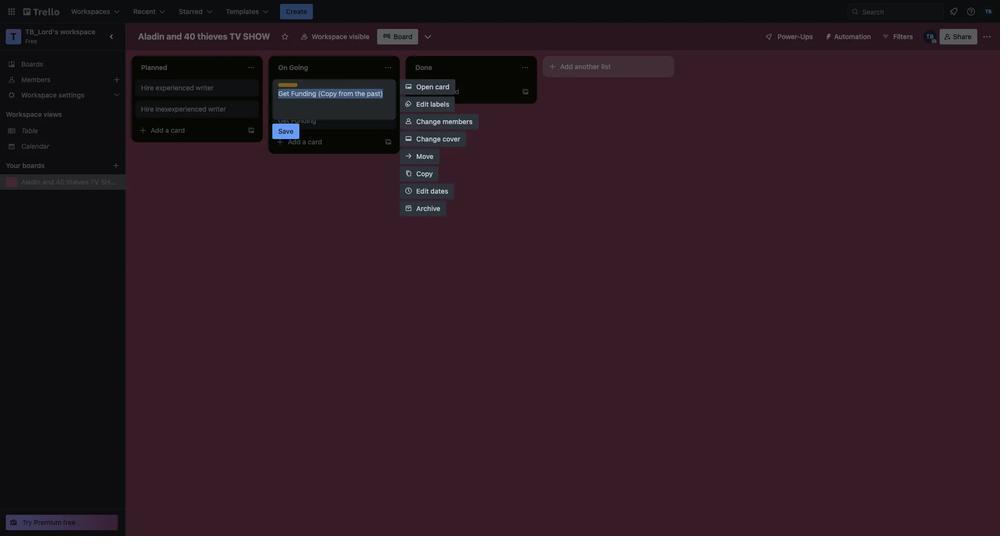 Task type: vqa. For each thing, say whether or not it's contained in the screenshot.
40
yes



Task type: locate. For each thing, give the bounding box(es) containing it.
inexexperienced
[[156, 105, 206, 113]]

edit left labels at the top left
[[416, 100, 429, 108]]

1 vertical spatial edit
[[416, 187, 429, 195]]

0 horizontal spatial create from template… image
[[247, 127, 255, 134]]

1 horizontal spatial a
[[302, 138, 306, 146]]

tv
[[230, 31, 241, 42], [90, 178, 99, 186]]

sm image
[[821, 29, 835, 43]]

0 vertical spatial thieves
[[198, 31, 228, 42]]

show inside board name text box
[[243, 31, 270, 42]]

0 vertical spatial show
[[243, 31, 270, 42]]

writer up hire inexexperienced writer link
[[196, 84, 214, 92]]

edit inside edit dates button
[[416, 187, 429, 195]]

a down the inexexperienced
[[165, 126, 169, 134]]

archive
[[416, 204, 441, 213]]

funding
[[291, 89, 316, 98], [291, 116, 316, 125]]

add a card button
[[410, 84, 518, 100], [135, 123, 243, 138], [272, 134, 381, 150]]

add a card for leftmost create from template… icon's add a card 'button'
[[151, 126, 185, 134]]

labels
[[431, 100, 449, 108]]

1 horizontal spatial add a card button
[[272, 134, 381, 150]]

0 horizontal spatial show
[[101, 178, 121, 186]]

add for leftmost create from template… icon
[[151, 126, 164, 134]]

card down get funding
[[308, 138, 322, 146]]

0 horizontal spatial aladin
[[21, 178, 41, 186]]

add a card up labels at the top left
[[425, 87, 459, 96]]

add inside button
[[560, 62, 573, 71]]

create button
[[280, 4, 313, 19]]

1 funding from the top
[[291, 89, 316, 98]]

change down edit labels button
[[416, 117, 441, 126]]

add
[[560, 62, 573, 71], [425, 87, 438, 96], [151, 126, 164, 134], [288, 138, 301, 146]]

change cover button
[[400, 131, 466, 147]]

1 hire from the top
[[141, 84, 154, 92]]

1 vertical spatial writer
[[208, 105, 226, 113]]

calendar link
[[21, 142, 120, 151]]

add down the inexexperienced
[[151, 126, 164, 134]]

funding for get funding (copy from the past)
[[291, 89, 316, 98]]

writer down hire experienced writer 'link'
[[208, 105, 226, 113]]

add a card for topmost create from template… icon add a card 'button'
[[425, 87, 459, 96]]

hire experienced writer link
[[141, 83, 253, 93]]

table link
[[21, 126, 120, 136]]

boards
[[22, 161, 45, 170]]

edit labels
[[416, 100, 449, 108]]

past)
[[367, 89, 383, 98]]

search image
[[852, 8, 859, 15]]

1 horizontal spatial show
[[243, 31, 270, 42]]

card for leftmost create from template… icon's add a card 'button'
[[171, 126, 185, 134]]

Get Funding (Copy from the past) text field
[[278, 89, 390, 116]]

archive button
[[400, 201, 446, 216]]

1 horizontal spatial 40
[[184, 31, 196, 42]]

the
[[355, 89, 365, 98]]

experienced
[[156, 84, 194, 92]]

card down the inexexperienced
[[171, 126, 185, 134]]

1 horizontal spatial create from template… image
[[522, 88, 530, 96]]

add another list button
[[543, 56, 674, 77]]

a
[[440, 87, 443, 96], [165, 126, 169, 134], [302, 138, 306, 146]]

edit
[[416, 100, 429, 108], [416, 187, 429, 195]]

0 horizontal spatial 40
[[56, 178, 64, 186]]

open card link
[[400, 79, 455, 95]]

1 vertical spatial tv
[[90, 178, 99, 186]]

1 change from the top
[[416, 117, 441, 126]]

filters
[[894, 32, 913, 41]]

0 vertical spatial tv
[[230, 31, 241, 42]]

40 inside board name text box
[[184, 31, 196, 42]]

1 edit from the top
[[416, 100, 429, 108]]

add a card down save
[[288, 138, 322, 146]]

table
[[21, 127, 38, 135]]

get up get funding
[[278, 89, 289, 98]]

1 horizontal spatial aladin
[[138, 31, 164, 42]]

0 horizontal spatial and
[[42, 178, 54, 186]]

0 vertical spatial get
[[278, 89, 289, 98]]

1 horizontal spatial aladin and 40 thieves tv show
[[138, 31, 270, 42]]

get for get funding
[[278, 116, 289, 125]]

edit left the dates
[[416, 187, 429, 195]]

1 horizontal spatial thieves
[[198, 31, 228, 42]]

get up save
[[278, 116, 289, 125]]

create from template… image
[[522, 88, 530, 96], [247, 127, 255, 134]]

workspace inside button
[[312, 32, 347, 41]]

Search field
[[859, 4, 944, 19]]

0 vertical spatial aladin and 40 thieves tv show
[[138, 31, 270, 42]]

1 vertical spatial aladin
[[21, 178, 41, 186]]

move
[[416, 152, 434, 160]]

writer inside 'link'
[[196, 84, 214, 92]]

add a card button down get funding link
[[272, 134, 381, 150]]

2 horizontal spatial add a card button
[[410, 84, 518, 100]]

show down add board 'image' at left top
[[101, 178, 121, 186]]

get for get funding (copy from the past)
[[278, 89, 289, 98]]

show
[[243, 31, 270, 42], [101, 178, 121, 186]]

0 vertical spatial funding
[[291, 89, 316, 98]]

hire left experienced
[[141, 84, 154, 92]]

change
[[416, 117, 441, 126], [416, 135, 441, 143]]

2 hire from the top
[[141, 105, 154, 113]]

cover
[[443, 135, 461, 143]]

(copy
[[318, 89, 337, 98]]

get inside get funding link
[[278, 116, 289, 125]]

get funding (copy from the past) link
[[278, 89, 390, 99]]

1 horizontal spatial tv
[[230, 31, 241, 42]]

0 vertical spatial writer
[[196, 84, 214, 92]]

members
[[443, 117, 473, 126]]

color: yellow, title: "less than $25m" element
[[278, 83, 298, 87], [278, 83, 298, 87], [278, 110, 298, 114]]

get
[[278, 89, 289, 98], [278, 116, 289, 125]]

2 funding from the top
[[291, 116, 316, 125]]

add a card
[[425, 87, 459, 96], [151, 126, 185, 134], [288, 138, 322, 146]]

boards link
[[0, 57, 126, 72]]

calendar
[[21, 142, 49, 150]]

add left another
[[560, 62, 573, 71]]

tv inside board name text box
[[230, 31, 241, 42]]

1 vertical spatial create from template… image
[[247, 127, 255, 134]]

thieves inside the aladin and 40 thieves tv show link
[[66, 178, 89, 186]]

card up labels at the top left
[[445, 87, 459, 96]]

workspace visible
[[312, 32, 370, 41]]

funding left '(copy'
[[291, 89, 316, 98]]

1 vertical spatial thieves
[[66, 178, 89, 186]]

0 horizontal spatial workspace
[[6, 110, 42, 118]]

t link
[[6, 29, 21, 44]]

0 horizontal spatial aladin and 40 thieves tv show
[[21, 178, 121, 186]]

card
[[435, 83, 450, 91], [445, 87, 459, 96], [171, 126, 185, 134], [308, 138, 322, 146]]

writer
[[196, 84, 214, 92], [208, 105, 226, 113]]

workspace
[[312, 32, 347, 41], [6, 110, 42, 118]]

aladin
[[138, 31, 164, 42], [21, 178, 41, 186]]

add a card down the inexexperienced
[[151, 126, 185, 134]]

boards
[[21, 60, 43, 68]]

try
[[22, 518, 32, 527]]

2 horizontal spatial add a card
[[425, 87, 459, 96]]

0 vertical spatial a
[[440, 87, 443, 96]]

add another list
[[560, 62, 611, 71]]

hire for hire inexexperienced writer
[[141, 105, 154, 113]]

0 vertical spatial and
[[166, 31, 182, 42]]

1 horizontal spatial workspace
[[312, 32, 347, 41]]

1 vertical spatial get
[[278, 116, 289, 125]]

workspace left the visible
[[312, 32, 347, 41]]

add a card button for leftmost create from template… icon
[[135, 123, 243, 138]]

free
[[25, 38, 37, 45]]

2 get from the top
[[278, 116, 289, 125]]

add down save
[[288, 138, 301, 146]]

0 vertical spatial workspace
[[312, 32, 347, 41]]

1 vertical spatial change
[[416, 135, 441, 143]]

save
[[278, 127, 294, 135]]

1 horizontal spatial add a card
[[288, 138, 322, 146]]

2 vertical spatial add a card
[[288, 138, 322, 146]]

copy button
[[400, 166, 439, 182]]

0 horizontal spatial thieves
[[66, 178, 89, 186]]

t
[[11, 31, 17, 42]]

2 change from the top
[[416, 135, 441, 143]]

hire
[[141, 84, 154, 92], [141, 105, 154, 113]]

2 horizontal spatial a
[[440, 87, 443, 96]]

change up move at the left of page
[[416, 135, 441, 143]]

0 horizontal spatial add a card
[[151, 126, 185, 134]]

40
[[184, 31, 196, 42], [56, 178, 64, 186]]

share
[[954, 32, 972, 41]]

a up labels at the top left
[[440, 87, 443, 96]]

1 vertical spatial aladin and 40 thieves tv show
[[21, 178, 121, 186]]

a right save button
[[302, 138, 306, 146]]

0 horizontal spatial add a card button
[[135, 123, 243, 138]]

2 edit from the top
[[416, 187, 429, 195]]

1 vertical spatial and
[[42, 178, 54, 186]]

add board image
[[112, 162, 120, 170]]

1 horizontal spatial and
[[166, 31, 182, 42]]

board link
[[377, 29, 419, 44]]

edit inside edit labels button
[[416, 100, 429, 108]]

workspace
[[60, 28, 95, 36]]

1 vertical spatial a
[[165, 126, 169, 134]]

workspace up table
[[6, 110, 42, 118]]

add a card button down hire inexexperienced writer
[[135, 123, 243, 138]]

0 vertical spatial edit
[[416, 100, 429, 108]]

ups
[[801, 32, 813, 41]]

from
[[339, 89, 353, 98]]

add up edit labels
[[425, 87, 438, 96]]

0 horizontal spatial a
[[165, 126, 169, 134]]

hire inside 'link'
[[141, 84, 154, 92]]

0 vertical spatial hire
[[141, 84, 154, 92]]

1 vertical spatial 40
[[56, 178, 64, 186]]

and
[[166, 31, 182, 42], [42, 178, 54, 186]]

and inside board name text box
[[166, 31, 182, 42]]

0 vertical spatial aladin
[[138, 31, 164, 42]]

1 get from the top
[[278, 89, 289, 98]]

0 vertical spatial add a card
[[425, 87, 459, 96]]

funding up save
[[291, 116, 316, 125]]

0 vertical spatial change
[[416, 117, 441, 126]]

show left star or unstar board icon
[[243, 31, 270, 42]]

and inside the aladin and 40 thieves tv show link
[[42, 178, 54, 186]]

hire left the inexexperienced
[[141, 105, 154, 113]]

2 vertical spatial a
[[302, 138, 306, 146]]

automation button
[[821, 29, 877, 44]]

1 vertical spatial workspace
[[6, 110, 42, 118]]

thieves
[[198, 31, 228, 42], [66, 178, 89, 186]]

card for add a card 'button' for create from template… image
[[308, 138, 322, 146]]

0 vertical spatial 40
[[184, 31, 196, 42]]

1 vertical spatial funding
[[291, 116, 316, 125]]

writer for hire inexexperienced writer
[[208, 105, 226, 113]]

members link
[[0, 72, 126, 87]]

another
[[575, 62, 600, 71]]

1 vertical spatial hire
[[141, 105, 154, 113]]

add a card button up labels at the top left
[[410, 84, 518, 100]]

1 vertical spatial add a card
[[151, 126, 185, 134]]



Task type: describe. For each thing, give the bounding box(es) containing it.
0 notifications image
[[948, 6, 960, 17]]

Board name text field
[[133, 29, 275, 44]]

your
[[6, 161, 21, 170]]

customize views image
[[423, 32, 433, 42]]

create
[[286, 7, 307, 15]]

your boards with 1 items element
[[6, 160, 98, 172]]

edit labels button
[[400, 97, 455, 112]]

open information menu image
[[967, 7, 976, 16]]

your boards
[[6, 161, 45, 170]]

change for change members
[[416, 117, 441, 126]]

edit dates
[[416, 187, 448, 195]]

move button
[[400, 149, 439, 164]]

filters button
[[879, 29, 916, 44]]

share button
[[940, 29, 978, 44]]

aladin inside board name text box
[[138, 31, 164, 42]]

change members button
[[400, 114, 479, 129]]

aladin and 40 thieves tv show inside board name text box
[[138, 31, 270, 42]]

writer for hire experienced writer
[[196, 84, 214, 92]]

workspace visible button
[[294, 29, 375, 44]]

1 vertical spatial show
[[101, 178, 121, 186]]

change cover
[[416, 135, 461, 143]]

premium
[[34, 518, 61, 527]]

add for topmost create from template… icon
[[425, 87, 438, 96]]

try premium free
[[22, 518, 76, 527]]

automation
[[835, 32, 871, 41]]

color: yellow, title: "less than $25m" element for get funding (copy from the past)
[[278, 83, 298, 87]]

workspace views
[[6, 110, 62, 118]]

save button
[[272, 124, 299, 139]]

power-ups button
[[759, 29, 819, 44]]

thieves inside board name text box
[[198, 31, 228, 42]]

get funding
[[278, 116, 316, 125]]

free
[[63, 518, 76, 527]]

aladin and 40 thieves tv show link
[[21, 177, 121, 187]]

hire experienced writer
[[141, 84, 214, 92]]

open
[[416, 83, 434, 91]]

0 vertical spatial create from template… image
[[522, 88, 530, 96]]

get funding (copy from the past)
[[278, 89, 383, 98]]

create from template… image
[[385, 138, 392, 146]]

workspace for workspace views
[[6, 110, 42, 118]]

hire for hire experienced writer
[[141, 84, 154, 92]]

card right open
[[435, 83, 450, 91]]

add for create from template… image
[[288, 138, 301, 146]]

tyler black (tylerblack44) image
[[983, 6, 995, 17]]

open card
[[416, 83, 450, 91]]

members
[[21, 75, 50, 84]]

tb_lord's workspace free
[[25, 28, 95, 45]]

a for add a card 'button' for create from template… image
[[302, 138, 306, 146]]

visible
[[349, 32, 370, 41]]

tb_lord's
[[25, 28, 58, 36]]

try premium free button
[[6, 515, 118, 530]]

hire inexexperienced writer
[[141, 105, 226, 113]]

copy
[[416, 170, 433, 178]]

workspace for workspace visible
[[312, 32, 347, 41]]

color: yellow, title: "less than $25m" element for get funding
[[278, 110, 298, 114]]

add a card button for create from template… image
[[272, 134, 381, 150]]

edit dates button
[[400, 184, 454, 199]]

a for leftmost create from template… icon's add a card 'button'
[[165, 126, 169, 134]]

show menu image
[[983, 32, 992, 42]]

tb_lord (tylerblack44) image
[[924, 30, 937, 43]]

funding for get funding
[[291, 116, 316, 125]]

list
[[602, 62, 611, 71]]

star or unstar board image
[[281, 33, 289, 41]]

0 horizontal spatial tv
[[90, 178, 99, 186]]

get funding link
[[278, 116, 390, 126]]

hire inexexperienced writer link
[[141, 104, 253, 114]]

power-
[[778, 32, 801, 41]]

edit for edit labels
[[416, 100, 429, 108]]

edit card image
[[384, 84, 391, 91]]

tb_lord's workspace link
[[25, 28, 95, 36]]

dates
[[431, 187, 448, 195]]

views
[[44, 110, 62, 118]]

add a card button for topmost create from template… icon
[[410, 84, 518, 100]]

power-ups
[[778, 32, 813, 41]]

change for change cover
[[416, 135, 441, 143]]

change members
[[416, 117, 473, 126]]

primary element
[[0, 0, 1001, 23]]

card for topmost create from template… icon add a card 'button'
[[445, 87, 459, 96]]

add a card for add a card 'button' for create from template… image
[[288, 138, 322, 146]]

edit for edit dates
[[416, 187, 429, 195]]

a for topmost create from template… icon add a card 'button'
[[440, 87, 443, 96]]

board
[[394, 32, 413, 41]]



